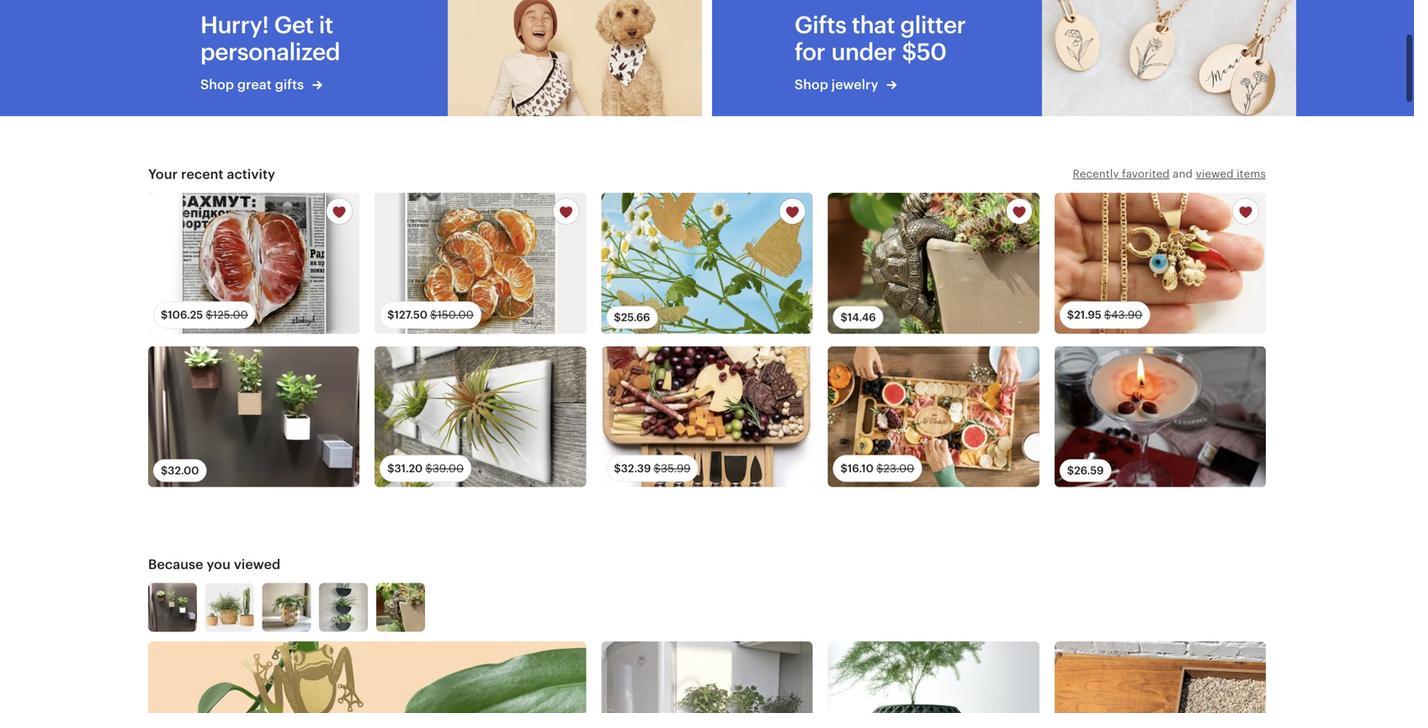 Task type: vqa. For each thing, say whether or not it's contained in the screenshot.
'hurry!'
yes



Task type: describe. For each thing, give the bounding box(es) containing it.
shop for gifts that glitter for under $50
[[795, 77, 829, 92]]

four stainless steel oval plate necklaces shown in gold featuring personalized birth flowers and one with a custom name written in a cursive font. image
[[1043, 0, 1297, 116]]

gifts that glitter for under $50
[[795, 11, 966, 65]]

espresso martini candle / coffee espresso scented soy candle / coffee espresso lover gift image
[[1055, 346, 1267, 487]]

mid century danish modern teak planter image
[[1055, 642, 1267, 713]]

$ 32.39 $ 35.99
[[614, 462, 691, 475]]

0 vertical spatial tortoise, pot buddy, pot hanger, bronze, coloured tortoise, gift boxed, tortoise ornament, garden and home, plant pot hanging, plant pot image
[[828, 193, 1040, 334]]

18k gold filled charm evil eye, elephant, clover necklace for good luck/18k gold filled cadena de buena suerte - p107 image
[[1055, 193, 1267, 334]]

glitter
[[901, 11, 966, 38]]

charcuterie cheese board and knife set(6pcs) – bamboo cheese board utensil deck– wooden serving tray for cheese and meat, cutting board set image
[[602, 346, 813, 487]]

$ 26.59
[[1068, 465, 1104, 477]]

39.00
[[433, 462, 464, 475]]

25.66
[[621, 311, 650, 324]]

mid century modern set of 3 circle wall wood planter black wood finish image
[[319, 583, 368, 632]]

indoor planter pot with drainage, unique geometric 3d printed in green for flower and succulents, home and office decor image
[[828, 642, 1040, 713]]

$ 25.66
[[614, 311, 650, 324]]

16.10
[[848, 462, 874, 475]]

and
[[1173, 168, 1193, 180]]

a young boy shown wearing an alphabet printed fanny pack next to his dog wearing a neck bandana featuring the matching design. image
[[448, 0, 702, 116]]

2 3d printed magnetic planters (set of 2 or more)-free shipping image from the top
[[148, 583, 197, 632]]

1 vertical spatial tortoise, pot buddy, pot hanger, bronze, coloured tortoise, gift boxed, tortoise ornament, garden and home, plant pot hanging, plant pot image
[[376, 583, 425, 632]]

shop jewelry
[[795, 77, 882, 92]]

recently
[[1073, 168, 1120, 180]]

favorited
[[1123, 168, 1170, 180]]

150.00
[[437, 309, 474, 321]]

35.99
[[661, 462, 691, 475]]

get
[[274, 11, 314, 38]]

14.46
[[848, 311, 876, 324]]

personalized
[[200, 38, 340, 65]]

$ 16.10 $ 23.00
[[841, 462, 915, 475]]

recently favorited link
[[1073, 168, 1170, 180]]

activity
[[227, 167, 275, 182]]

shop great gifts link
[[200, 75, 381, 94]]

hurry!
[[200, 11, 269, 38]]

shop great gifts
[[200, 77, 307, 92]]

that
[[852, 11, 895, 38]]

viewed items link
[[1196, 168, 1267, 180]]

1 vertical spatial viewed
[[234, 557, 281, 572]]

32.39
[[621, 462, 651, 475]]

plant animal decorations, cute houseplant gifts! image
[[148, 642, 586, 713]]

$ 127.50 $ 150.00
[[388, 309, 474, 321]]

great
[[237, 77, 272, 92]]

wood planter mid century modern "dots" image
[[262, 583, 311, 632]]



Task type: locate. For each thing, give the bounding box(es) containing it.
26.59
[[1075, 465, 1104, 477]]

because you viewed
[[148, 557, 281, 572]]

1 3d printed magnetic planters (set of 2 or more)-free shipping image from the top
[[148, 346, 360, 487]]

you
[[207, 557, 231, 572]]

21.95
[[1075, 309, 1102, 321]]

0 horizontal spatial tortoise, pot buddy, pot hanger, bronze, coloured tortoise, gift boxed, tortoise ornament, garden and home, plant pot hanging, plant pot image
[[376, 583, 425, 632]]

orange painting grapefruit art fruit wall art original oil painting citrus wall decor newspaper art fruit painting grapefruit wall art image
[[148, 193, 360, 334]]

recent
[[181, 167, 224, 182]]

jardinera magnética auto-regada. imn de nunca. image
[[602, 642, 813, 713]]

hurry! get it personalized
[[200, 11, 340, 65]]

$ 14.46
[[841, 311, 876, 324]]

0 vertical spatial 3d printed magnetic planters (set of 2 or more)-free shipping image
[[148, 346, 360, 487]]

modern air plant holder, 3" x small wall planter, plant wall sculpture, mid century modern wall decor, moss wall art, ceramic planter, wd image
[[375, 346, 586, 487]]

shop for hurry! get it personalized
[[200, 77, 234, 92]]

gifts
[[275, 77, 304, 92]]

0 vertical spatial viewed
[[1196, 168, 1234, 180]]

for under $50
[[795, 38, 947, 65]]

$ 21.95 $ 43.90
[[1068, 309, 1143, 321]]

it
[[319, 11, 333, 38]]

plant animals pollinators set of 3, butterfly, bumblebee and hummingbird cute plant decor image
[[602, 193, 813, 334]]

viewed right and
[[1196, 168, 1234, 180]]

1 vertical spatial 3d printed magnetic planters (set of 2 or more)-free shipping image
[[148, 583, 197, 632]]

viewed
[[1196, 168, 1234, 180], [234, 557, 281, 572]]

3d printed magnetic planters (set of 2 or more)-free shipping image
[[148, 346, 360, 487], [148, 583, 197, 632]]

your
[[148, 167, 178, 182]]

shop left great
[[200, 77, 234, 92]]

viewed right you
[[234, 557, 281, 572]]

0 horizontal spatial shop
[[200, 77, 234, 92]]

31.20
[[395, 462, 423, 475]]

43.90
[[1112, 309, 1143, 321]]

items
[[1237, 168, 1267, 180]]

32.00
[[168, 465, 199, 477]]

2 shop from the left
[[795, 77, 829, 92]]

gifts
[[795, 11, 847, 38]]

106.25
[[168, 309, 203, 321]]

because
[[148, 557, 203, 572]]

1 horizontal spatial shop
[[795, 77, 829, 92]]

jewelry
[[832, 77, 879, 92]]

0 horizontal spatial viewed
[[234, 557, 281, 572]]

125.00
[[213, 309, 248, 321]]

recently favorited and viewed items
[[1073, 168, 1267, 180]]

shop jewelry link
[[795, 75, 975, 94]]

personalized charcuterie planks and beer flights - 4 styles and gift sets available image
[[828, 346, 1040, 487]]

1 horizontal spatial tortoise, pot buddy, pot hanger, bronze, coloured tortoise, gift boxed, tortoise ornament, garden and home, plant pot hanging, plant pot image
[[828, 193, 1040, 334]]

tortoise, pot buddy, pot hanger, bronze, coloured tortoise, gift boxed, tortoise ornament, garden and home, plant pot hanging, plant pot image
[[828, 193, 1040, 334], [376, 583, 425, 632]]

shop
[[200, 77, 234, 92], [795, 77, 829, 92]]

$
[[161, 309, 168, 321], [206, 309, 213, 321], [388, 309, 395, 321], [430, 309, 437, 321], [1068, 309, 1075, 321], [1105, 309, 1112, 321], [614, 311, 621, 324], [841, 311, 848, 324], [388, 462, 395, 475], [426, 462, 433, 475], [614, 462, 621, 475], [654, 462, 661, 475], [841, 462, 848, 475], [877, 462, 884, 475], [161, 465, 168, 477], [1068, 465, 1075, 477]]

1 shop from the left
[[200, 77, 234, 92]]

1 horizontal spatial viewed
[[1196, 168, 1234, 180]]

$ 106.25 $ 125.00
[[161, 309, 248, 321]]

tangerine painting orange painting original oil painting mandarin painting citrus painting newspaper art fruit painting image
[[375, 193, 586, 334]]

127.50
[[395, 309, 428, 321]]

$ 31.20 $ 39.00
[[388, 462, 464, 475]]

23.00
[[884, 462, 915, 475]]

your recent activity
[[148, 167, 275, 182]]

natural cork modern planter image
[[205, 583, 254, 632]]

$ 32.00
[[161, 465, 199, 477]]

shop left jewelry
[[795, 77, 829, 92]]



